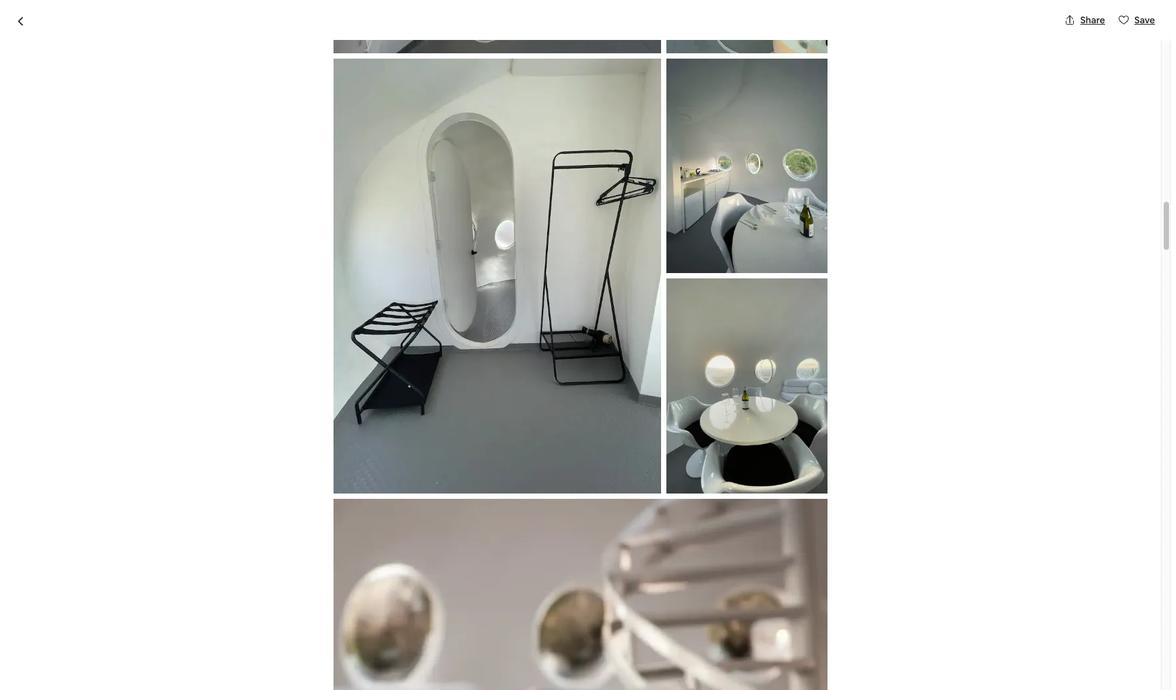 Task type: locate. For each thing, give the bounding box(es) containing it.
mexico
[[608, 97, 639, 109]]

90%
[[250, 657, 268, 669]]

place
[[251, 519, 289, 537]]

a
[[281, 594, 287, 608], [456, 657, 461, 669]]

save button
[[1114, 9, 1161, 31]]

rating.
[[490, 657, 518, 669]]

check- up recent
[[282, 639, 316, 653]]

1 vertical spatial in
[[411, 657, 418, 669]]

1 horizontal spatial in
[[411, 657, 418, 669]]

ufo guadalupe superhost · francisco zarco (valle de guadalupe), baja california, mexico
[[208, 68, 639, 111]]

the
[[365, 657, 380, 669]]

dialog containing share
[[0, 0, 1172, 690]]

francisco
[[374, 97, 416, 109]]

0 horizontal spatial check-
[[282, 639, 316, 653]]

1 horizontal spatial check-
[[382, 657, 411, 669]]

1 vertical spatial check-
[[382, 657, 411, 669]]

a left the 5-
[[456, 657, 461, 669]]

(valle
[[446, 97, 470, 109]]

check-
[[282, 639, 316, 653], [382, 657, 411, 669]]

$337 total before taxes
[[722, 536, 799, 567]]

1 horizontal spatial a
[[456, 657, 461, 669]]

ufo
[[250, 594, 269, 608]]

superhost up are
[[289, 594, 341, 608]]

superhost
[[317, 97, 361, 109], [289, 594, 341, 608]]

1
[[362, 541, 367, 555]]

ufo guadalupe image 1 image
[[208, 127, 581, 498]]

check- right the 'the'
[[382, 657, 411, 669]]

dialog
[[0, 0, 1172, 690]]

· left 1
[[358, 541, 360, 555]]

· inside ufo guadalupe superhost · francisco zarco (valle de guadalupe), baja california, mexico
[[367, 97, 369, 111]]

california,
[[561, 97, 606, 109]]

1 vertical spatial a
[[456, 657, 461, 669]]

1 vertical spatial superhost
[[289, 594, 341, 608]]

ufo guadalupe image 3 image
[[586, 318, 767, 498]]

listing image 10 image
[[334, 0, 661, 53], [334, 0, 661, 53]]

taxes
[[776, 555, 799, 567]]

0 horizontal spatial a
[[281, 594, 287, 608]]

great
[[250, 639, 279, 653]]

1 vertical spatial ·
[[358, 541, 360, 555]]

0 vertical spatial in
[[316, 639, 324, 653]]

rated
[[402, 611, 425, 623]]

5-
[[463, 657, 472, 669]]

ufo is a superhost. learn more about ufo. image
[[606, 519, 643, 557], [606, 519, 643, 557]]

a inside "great check-in experience 90% of recent guests gave the check-in process a 5-star rating."
[[456, 657, 461, 669]]

listing image 13 image
[[334, 58, 661, 494], [334, 58, 661, 494]]

a right is
[[281, 594, 287, 608]]

· left francisco
[[367, 97, 369, 111]]

·
[[367, 97, 369, 111], [358, 541, 360, 555]]

total
[[722, 555, 743, 567]]

bath
[[369, 541, 392, 555]]

great check-in experience 90% of recent guests gave the check-in process a 5-star rating.
[[250, 639, 518, 669]]

in up guests
[[316, 639, 324, 653]]

superhost down the guadalupe
[[317, 97, 361, 109]]

Start your search search field
[[481, 11, 681, 43]]

star
[[472, 657, 488, 669]]

1 horizontal spatial ·
[[367, 97, 369, 111]]

0 horizontal spatial ·
[[358, 541, 360, 555]]

0 vertical spatial ·
[[367, 97, 369, 111]]

0 vertical spatial a
[[281, 594, 287, 608]]

in
[[316, 639, 324, 653], [411, 657, 418, 669]]

in left process
[[411, 657, 418, 669]]

hosts.
[[427, 611, 454, 623]]

share button
[[1060, 9, 1111, 31]]

entire
[[208, 519, 248, 537]]

0 horizontal spatial in
[[316, 639, 324, 653]]

listing image 16 image
[[334, 499, 828, 690], [334, 499, 828, 690]]

listing image 15 image
[[667, 279, 828, 494], [667, 279, 828, 494]]

0 vertical spatial superhost
[[317, 97, 361, 109]]

guests
[[312, 657, 340, 669]]

ufo guadalupe image 5 image
[[773, 318, 954, 498]]

listing image 14 image
[[667, 58, 828, 273], [667, 58, 828, 273]]

is
[[271, 594, 279, 608]]

listing image 12 image
[[667, 0, 828, 53], [667, 0, 828, 53]]



Task type: vqa. For each thing, say whether or not it's contained in the screenshot.
right a
yes



Task type: describe. For each thing, give the bounding box(es) containing it.
before
[[745, 555, 774, 567]]

12/3/2023 button
[[722, 583, 937, 621]]

ufo guadalupe image 2 image
[[586, 127, 767, 312]]

are
[[301, 611, 315, 623]]

hosted
[[292, 519, 341, 537]]

gave
[[342, 657, 363, 669]]

zarco
[[418, 97, 444, 109]]

highly
[[375, 611, 400, 623]]

guadalupe
[[247, 68, 336, 91]]

0 vertical spatial check-
[[282, 639, 316, 653]]

of
[[270, 657, 279, 669]]

guadalupe),
[[485, 97, 539, 109]]

francisco zarco (valle de guadalupe), baja california, mexico button
[[374, 95, 639, 111]]

process
[[420, 657, 454, 669]]

superhosts
[[250, 611, 299, 623]]

ufo is a superhost superhosts are experienced, highly rated hosts.
[[250, 594, 454, 623]]

$337
[[722, 536, 755, 555]]

beds
[[331, 541, 355, 555]]

save
[[1135, 14, 1156, 26]]

de
[[472, 97, 483, 109]]

baja
[[541, 97, 559, 109]]

a inside ufo is a superhost superhosts are experienced, highly rated hosts.
[[281, 594, 287, 608]]

superhost inside ufo is a superhost superhosts are experienced, highly rated hosts.
[[289, 594, 341, 608]]

by ufo
[[344, 519, 389, 537]]

superhost inside ufo guadalupe superhost · francisco zarco (valle de guadalupe), baja california, mexico
[[317, 97, 361, 109]]

· inside entire place hosted by ufo 2 beds · 1 bath
[[358, 541, 360, 555]]

entire place hosted by ufo 2 beds · 1 bath
[[208, 519, 392, 555]]

12/3/2023
[[730, 601, 773, 613]]

2
[[323, 541, 329, 555]]

experienced,
[[317, 611, 373, 623]]

experience
[[327, 639, 383, 653]]

ufo guadalupe image 4 image
[[773, 127, 954, 312]]

share
[[1081, 14, 1106, 26]]

ufo
[[208, 68, 243, 91]]

recent
[[281, 657, 310, 669]]



